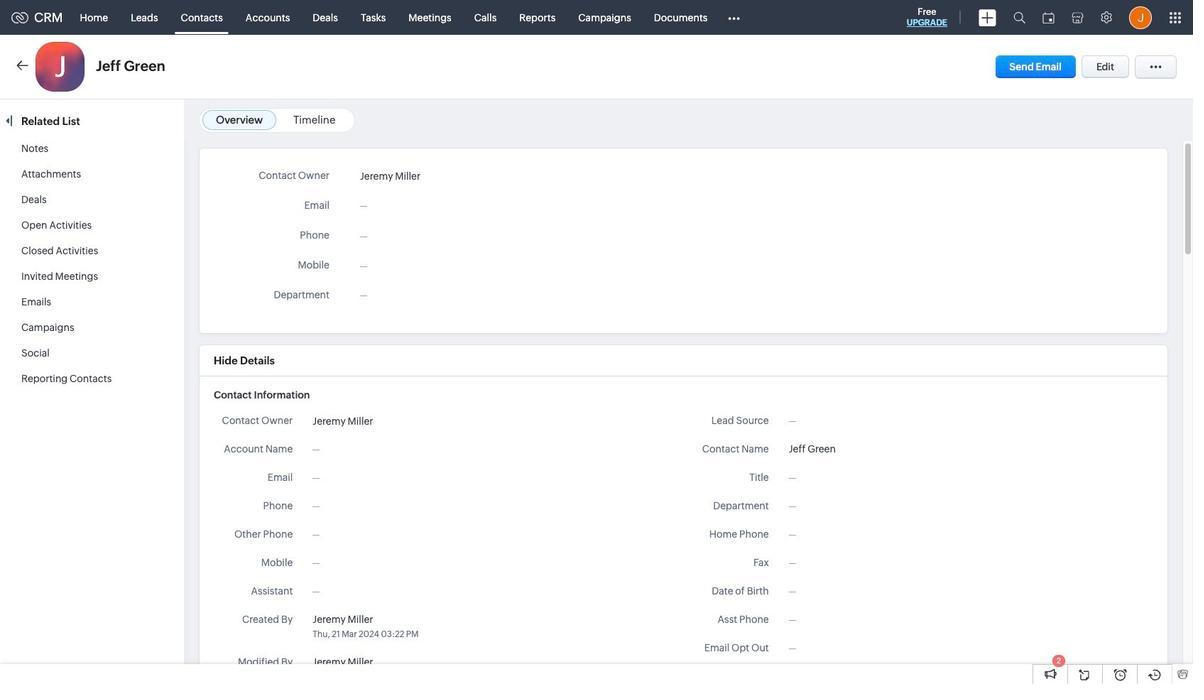 Task type: vqa. For each thing, say whether or not it's contained in the screenshot.
row group
no



Task type: locate. For each thing, give the bounding box(es) containing it.
Other Modules field
[[720, 6, 750, 29]]

profile element
[[1121, 0, 1161, 34]]

search element
[[1006, 0, 1035, 35]]



Task type: describe. For each thing, give the bounding box(es) containing it.
profile image
[[1130, 6, 1153, 29]]

create menu image
[[979, 9, 997, 26]]

search image
[[1014, 11, 1026, 23]]

create menu element
[[971, 0, 1006, 34]]

logo image
[[11, 12, 28, 23]]

calendar image
[[1043, 12, 1055, 23]]



